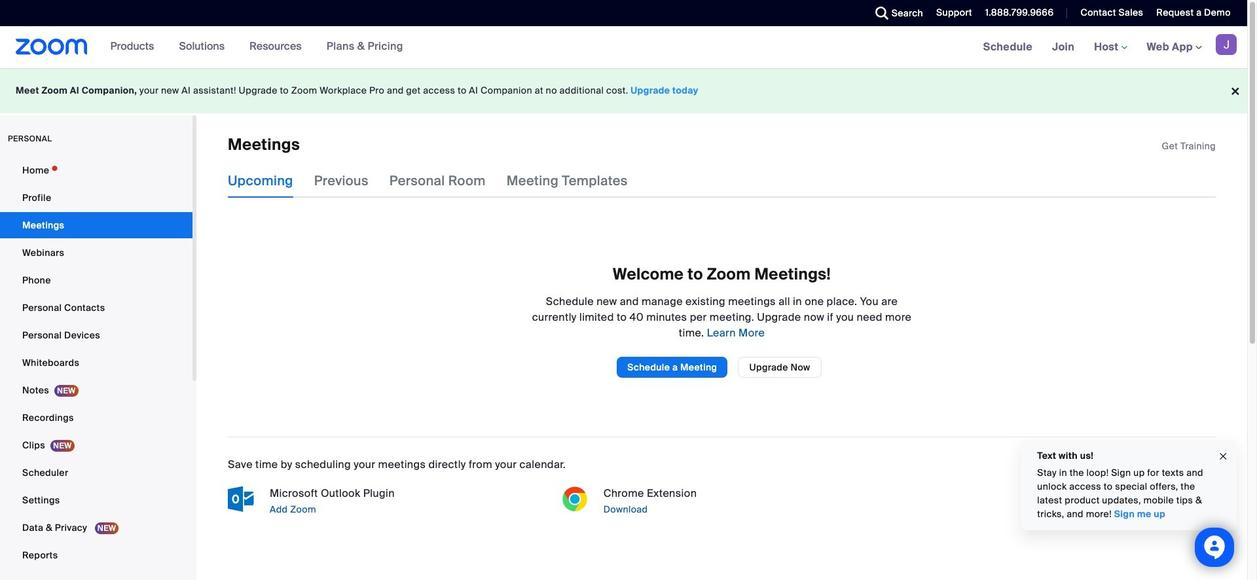Task type: locate. For each thing, give the bounding box(es) containing it.
profile picture image
[[1216, 34, 1237, 55]]

application
[[1162, 140, 1216, 153]]

banner
[[0, 26, 1248, 69]]

footer
[[0, 68, 1248, 113]]

tabs of meeting tab list
[[228, 164, 649, 198]]

close image
[[1218, 449, 1229, 464]]



Task type: vqa. For each thing, say whether or not it's contained in the screenshot.
"Tabs of meeting" tab list
yes



Task type: describe. For each thing, give the bounding box(es) containing it.
personal menu menu
[[0, 157, 193, 570]]

zoom logo image
[[16, 39, 88, 55]]

product information navigation
[[101, 26, 413, 68]]

meetings navigation
[[974, 26, 1248, 69]]



